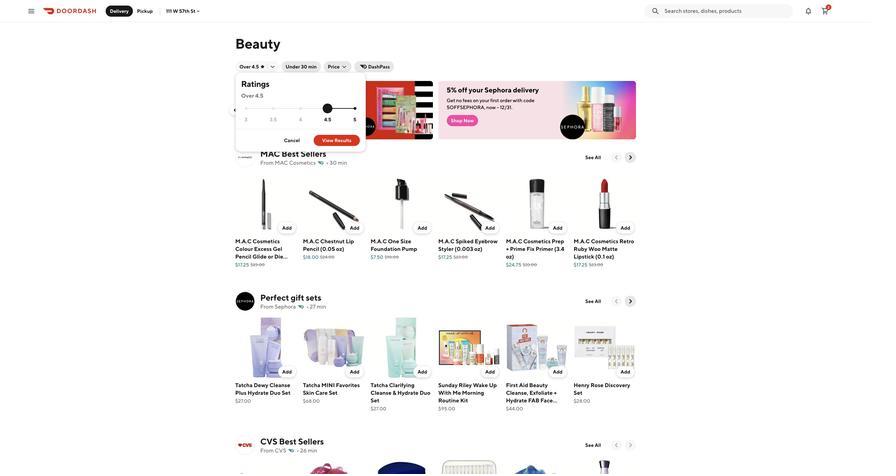 Task type: vqa. For each thing, say whether or not it's contained in the screenshot.
second off, from right
no



Task type: describe. For each thing, give the bounding box(es) containing it.
routine
[[438, 398, 459, 404]]

woo
[[589, 246, 601, 252]]

lip
[[346, 238, 354, 245]]

(0.01
[[258, 261, 271, 268]]

m.a.c one size foundation pump image
[[371, 173, 433, 235]]

first aid beauty cleanse, exfoliate + hydrate fab face faves kit (oz)
[[506, 382, 557, 412]]

shop now for earn beauty insider points on gift sets and more!
[[248, 126, 271, 132]]

fab
[[528, 398, 540, 404]]

open menu image
[[27, 7, 35, 15]]

see for cvs best sellers
[[586, 443, 594, 448]]

prep
[[552, 238, 564, 245]]

30 for under
[[301, 64, 307, 70]]

on inside get no fees on your first order with code 5offsephora, now – 12/31.
[[473, 98, 479, 103]]

cosmetics for m.a.c cosmetics colour excess gel pencil glide or die eyeliner (0.01 oz)
[[253, 238, 280, 245]]

and
[[271, 94, 283, 102]]

dewy
[[254, 382, 268, 389]]

m.a.c chestnut lip pencil (0.05 oz) $18.00 $24.00
[[303, 238, 354, 260]]

$24.75
[[506, 262, 522, 268]]

today.
[[244, 113, 257, 119]]

first
[[506, 382, 518, 389]]

get
[[447, 98, 455, 103]]

0 vertical spatial your
[[469, 86, 483, 94]]

$10.00
[[385, 255, 399, 260]]

m.a.c cosmetics colour excess gel pencil glide or die eyeliner (0.01 oz) image
[[235, 173, 297, 235]]

wake
[[473, 382, 488, 389]]

see all for perfect gift sets
[[586, 299, 601, 304]]

tatcha for plus
[[235, 382, 253, 389]]

tatcha for &
[[371, 382, 388, 389]]

eyeliner
[[235, 261, 257, 268]]

first aid beauty cleanse, exfoliate + hydrate fab face faves kit (oz) image
[[506, 317, 568, 379]]

retro
[[620, 238, 634, 245]]

pencil inside m.a.c chestnut lip pencil (0.05 oz) $18.00 $24.00
[[303, 246, 319, 252]]

st
[[191, 8, 196, 14]]

gel
[[273, 246, 282, 252]]

5
[[354, 117, 357, 122]]

shop now button for 5% off your sephora delivery
[[447, 115, 478, 126]]

cancel
[[284, 138, 300, 143]]

results
[[335, 138, 352, 143]]

account
[[317, 106, 335, 112]]

hydrate for dewy
[[248, 390, 269, 396]]

tatcha mini favorites skin care set image
[[303, 317, 365, 379]]

add for first aid beauty cleanse, exfoliate + hydrate fab face faves kit (oz)
[[553, 369, 563, 375]]

ratings
[[241, 79, 269, 89]]

duo for dewy
[[270, 390, 281, 396]]

no
[[456, 98, 462, 103]]

tatcha dewy cleanse plus hydrate duo set $27.00
[[235, 382, 291, 404]]

over 4.5 button
[[235, 61, 279, 72]]

m.a.c for m.a.c spiked eyebrow styler (0.003 oz) $17.25 $23.00
[[438, 238, 455, 245]]

from for cvs best sellers
[[260, 448, 274, 454]]

(0.003
[[455, 246, 473, 252]]

with
[[513, 98, 523, 103]]

dashpass button
[[354, 61, 394, 72]]

• 26 min
[[297, 448, 317, 454]]

code
[[524, 98, 535, 103]]

3 stars and over image
[[245, 107, 248, 110]]

1 horizontal spatial previous button of carousel image
[[613, 154, 620, 161]]

see for mac best sellers
[[586, 155, 594, 160]]

previous button of carousel image for sets
[[613, 298, 620, 305]]

oz) inside m.a.c cosmetics prep + prime fix primer (3.4 oz) $24.75 $33.00
[[506, 253, 514, 260]]

up
[[489, 382, 497, 389]]

from cvs
[[260, 448, 286, 454]]

5 stars and over image
[[354, 107, 356, 110]]

5% off your sephora delivery
[[447, 86, 539, 94]]

set inside the tatcha clarifying cleanse & hydrate duo set $27.00
[[371, 398, 380, 404]]

next button of carousel image for perfect gift sets
[[627, 298, 634, 305]]

order
[[500, 98, 512, 103]]

tatcha dewy cleanse plus hydrate duo set image
[[235, 317, 297, 379]]

0 vertical spatial cvs
[[260, 437, 278, 447]]

3
[[245, 117, 248, 122]]

beauty inside first aid beauty cleanse, exfoliate + hydrate fab face faves kit (oz)
[[530, 382, 548, 389]]

see for perfect gift sets
[[586, 299, 594, 304]]

cleanse,
[[506, 390, 529, 396]]

all for perfect gift sets
[[595, 299, 601, 304]]

henry rose discovery set image
[[574, 317, 636, 379]]

$24.00
[[320, 255, 335, 260]]

one
[[388, 238, 399, 245]]

pump
[[402, 246, 417, 252]]

m.a.c cosmetics retro ruby woo matte lipstick (0.1 oz) image
[[574, 173, 636, 235]]

exfoliate
[[530, 390, 553, 396]]

sunday
[[438, 382, 458, 389]]

oz) inside the "m.a.c cosmetics colour excess gel pencil glide or die eyeliner (0.01 oz)"
[[273, 261, 281, 268]]

(3.4
[[555, 246, 565, 252]]

• 27 min
[[306, 304, 326, 310]]

2 vertical spatial sephora
[[275, 304, 296, 310]]

previous button of carousel image for sellers
[[613, 442, 620, 449]]

1 vertical spatial 4.5
[[255, 93, 264, 99]]

add for m.a.c cosmetics retro ruby woo matte lipstick (0.1 oz)
[[621, 225, 631, 231]]

cleanse for clarifying
[[371, 390, 392, 396]]

beauty up over 4.5 button
[[235, 35, 280, 52]]

rose
[[591, 382, 604, 389]]

your inside link your sephora beauty insider account today.
[[254, 106, 264, 112]]

notification bell image
[[805, 7, 813, 15]]

0 vertical spatial sephora
[[485, 86, 512, 94]]

discovery
[[605, 382, 630, 389]]

cleanse for dewy
[[270, 382, 290, 389]]

1 horizontal spatial sets
[[306, 293, 321, 303]]

add for tatcha clarifying cleanse & hydrate duo set
[[418, 369, 427, 375]]

get no fees on your first order with code 5offsephora, now – 12/31.
[[447, 98, 535, 110]]

more!
[[285, 94, 304, 102]]

sellers for mac best sellers
[[301, 149, 326, 159]]

add for tatcha mini favorites skin care set
[[350, 369, 360, 375]]

1 vertical spatial over
[[241, 93, 254, 99]]

foundation
[[371, 246, 401, 252]]

care
[[315, 390, 328, 396]]

prime
[[510, 246, 526, 252]]

oz) inside m.a.c chestnut lip pencil (0.05 oz) $18.00 $24.00
[[336, 246, 344, 252]]

die
[[274, 253, 283, 260]]

$23.00 inside $17.25 $23.00
[[251, 262, 265, 267]]

1 vertical spatial gift
[[291, 293, 304, 303]]

your inside get no fees on your first order with code 5offsephora, now – 12/31.
[[480, 98, 490, 103]]

add for m.a.c chestnut lip pencil (0.05 oz)
[[350, 225, 360, 231]]

5%
[[447, 86, 457, 94]]

$28.00
[[574, 399, 591, 404]]

min for perfect gift sets
[[317, 304, 326, 310]]

• 30 min
[[326, 160, 347, 166]]

mini
[[322, 382, 335, 389]]

lipstick
[[574, 253, 594, 260]]

m.a.c cosmetics retro ruby woo matte lipstick (0.1 oz) $17.25 $23.00
[[574, 238, 634, 268]]

shop now button for earn beauty insider points on gift sets and more!
[[244, 123, 275, 135]]

m.a.c cosmetics colour excess gel pencil glide or die eyeliner (0.01 oz)
[[235, 238, 283, 268]]

link
[[244, 106, 253, 112]]

aid
[[519, 382, 528, 389]]

pickup
[[137, 8, 153, 14]]

all for cvs best sellers
[[595, 443, 601, 448]]

from mac cosmetics
[[260, 160, 316, 166]]

add for sunday riley wake up with me morning routine kit
[[485, 369, 495, 375]]

glide
[[253, 253, 267, 260]]

add for tatcha dewy cleanse plus hydrate duo set
[[282, 369, 292, 375]]

m.a.c for m.a.c cosmetics retro ruby woo matte lipstick (0.1 oz) $17.25 $23.00
[[574, 238, 590, 245]]

spiked
[[456, 238, 474, 245]]

see all link for perfect gift sets
[[581, 296, 605, 307]]

mac best sellers
[[260, 149, 326, 159]]

$33.00
[[523, 262, 537, 267]]

insider inside link your sephora beauty insider account today.
[[301, 106, 316, 112]]

–
[[497, 105, 499, 110]]

delivery
[[513, 86, 539, 94]]

pickup button
[[133, 5, 157, 17]]

m.a.c chestnut lip pencil (0.05 oz) image
[[303, 173, 365, 235]]

plus
[[235, 390, 247, 396]]

0 horizontal spatial previous button of carousel image
[[232, 107, 239, 114]]

set inside tatcha mini favorites skin care set $68.00
[[329, 390, 338, 396]]

m.a.c spiked eyebrow styler (0.003 oz) image
[[438, 173, 501, 235]]

see all for cvs best sellers
[[586, 443, 601, 448]]

cosmetics for m.a.c cosmetics prep + prime fix primer (3.4 oz) $24.75 $33.00
[[524, 238, 551, 245]]

$7.50
[[371, 255, 383, 260]]

tatcha clarifying cleanse & hydrate duo set $27.00
[[371, 382, 431, 412]]

excess
[[254, 246, 272, 252]]

m.a.c one size foundation pump $7.50 $10.00
[[371, 238, 417, 260]]

view results
[[322, 138, 352, 143]]

111 w 57th st button
[[166, 8, 201, 14]]



Task type: locate. For each thing, give the bounding box(es) containing it.
sephora up 3.5
[[265, 106, 283, 112]]

2 previous button of carousel image from the top
[[613, 442, 620, 449]]

0 vertical spatial now
[[464, 118, 474, 123]]

all for mac best sellers
[[595, 155, 601, 160]]

0 vertical spatial 4.5
[[252, 64, 259, 70]]

1 vertical spatial pencil
[[235, 253, 251, 260]]

henry rose discovery set $28.00
[[574, 382, 630, 404]]

2
[[828, 5, 830, 9]]

2 vertical spatial all
[[595, 443, 601, 448]]

1 horizontal spatial kit
[[522, 405, 530, 412]]

0 horizontal spatial shop now
[[248, 126, 271, 132]]

m.a.c up styler
[[438, 238, 455, 245]]

delivery button
[[106, 5, 133, 17]]

2 m.a.c from the left
[[303, 238, 319, 245]]

tatcha left clarifying
[[371, 382, 388, 389]]

• for cvs best sellers
[[297, 448, 299, 454]]

1 vertical spatial $27.00
[[371, 406, 387, 412]]

1 vertical spatial best
[[279, 437, 297, 447]]

3 tatcha from the left
[[371, 382, 388, 389]]

0 horizontal spatial sets
[[257, 94, 270, 102]]

sets up 27
[[306, 293, 321, 303]]

+ inside m.a.c cosmetics prep + prime fix primer (3.4 oz) $24.75 $33.00
[[506, 246, 509, 252]]

shop for earn beauty insider points on gift sets and more!
[[248, 126, 260, 132]]

cosmetics down mac best sellers
[[289, 160, 316, 166]]

0 horizontal spatial $27.00
[[235, 399, 251, 404]]

mac up from mac cosmetics
[[260, 149, 280, 159]]

• left 26
[[297, 448, 299, 454]]

oz) up $24.75
[[506, 253, 514, 260]]

1 see from the top
[[586, 155, 594, 160]]

$27.00 for tatcha clarifying cleanse & hydrate duo set
[[371, 406, 387, 412]]

min right 27
[[317, 304, 326, 310]]

with
[[438, 390, 452, 396]]

2 horizontal spatial •
[[326, 160, 329, 166]]

1 see all from the top
[[586, 155, 601, 160]]

sephora down perfect gift sets
[[275, 304, 296, 310]]

beauty down more!
[[284, 106, 300, 112]]

pencil
[[303, 246, 319, 252], [235, 253, 251, 260]]

insider up more!
[[285, 86, 307, 94]]

min right under at top
[[308, 64, 317, 70]]

beauty inside link your sephora beauty insider account today.
[[284, 106, 300, 112]]

duo inside the tatcha clarifying cleanse & hydrate duo set $27.00
[[420, 390, 431, 396]]

cvs up from cvs
[[260, 437, 278, 447]]

4 stars and over image
[[299, 107, 302, 110]]

$23.00 down the "glide"
[[251, 262, 265, 267]]

0 vertical spatial pencil
[[303, 246, 319, 252]]

cosmetics
[[289, 160, 316, 166], [253, 238, 280, 245], [524, 238, 551, 245], [591, 238, 619, 245]]

riley
[[459, 382, 472, 389]]

oz) inside m.a.c spiked eyebrow styler (0.003 oz) $17.25 $23.00
[[475, 246, 483, 252]]

0 horizontal spatial 30
[[301, 64, 307, 70]]

now for beauty
[[261, 126, 271, 132]]

shop now down today.
[[248, 126, 271, 132]]

2 next button of carousel image from the top
[[627, 298, 634, 305]]

on
[[330, 86, 339, 94], [473, 98, 479, 103]]

3 from from the top
[[260, 448, 274, 454]]

tatcha for skin
[[303, 382, 320, 389]]

m.a.c inside m.a.c cosmetics retro ruby woo matte lipstick (0.1 oz) $17.25 $23.00
[[574, 238, 590, 245]]

see all link for mac best sellers
[[581, 152, 605, 163]]

+ left prime
[[506, 246, 509, 252]]

30 right under at top
[[301, 64, 307, 70]]

set inside henry rose discovery set $28.00
[[574, 390, 583, 396]]

0 horizontal spatial $17.25
[[235, 262, 249, 268]]

from sephora
[[260, 304, 296, 310]]

sellers
[[301, 149, 326, 159], [298, 437, 324, 447]]

hydrate down cleanse,
[[506, 398, 527, 404]]

2 see from the top
[[586, 299, 594, 304]]

cosmetics inside m.a.c cosmetics retro ruby woo matte lipstick (0.1 oz) $17.25 $23.00
[[591, 238, 619, 245]]

4.5 down account
[[324, 117, 331, 122]]

1 horizontal spatial •
[[306, 304, 309, 310]]

1 from from the top
[[260, 160, 274, 166]]

1 horizontal spatial hydrate
[[398, 390, 419, 396]]

1 horizontal spatial shop now
[[451, 118, 474, 123]]

sunday riley wake up with me morning routine kit image
[[438, 317, 501, 379]]

kit inside sunday riley wake up with me morning routine kit $95.00
[[460, 398, 468, 404]]

over 4.5
[[240, 64, 259, 70], [241, 93, 264, 99]]

shop now
[[451, 118, 474, 123], [248, 126, 271, 132]]

m.a.c inside m.a.c cosmetics prep + prime fix primer (3.4 oz) $24.75 $33.00
[[506, 238, 522, 245]]

m.a.c for m.a.c chestnut lip pencil (0.05 oz) $18.00 $24.00
[[303, 238, 319, 245]]

tatcha mini favorites skin care set $68.00
[[303, 382, 360, 404]]

sephora up "first"
[[485, 86, 512, 94]]

m.a.c for m.a.c one size foundation pump $7.50 $10.00
[[371, 238, 387, 245]]

shop now down 5offsephora,
[[451, 118, 474, 123]]

duo for clarifying
[[420, 390, 431, 396]]

w
[[173, 8, 178, 14]]

0 vertical spatial from
[[260, 160, 274, 166]]

shop
[[451, 118, 463, 123], [248, 126, 260, 132]]

clarifying
[[389, 382, 415, 389]]

mac down mac best sellers
[[275, 160, 288, 166]]

view
[[322, 138, 334, 143]]

1 vertical spatial now
[[261, 126, 271, 132]]

shop now button down today.
[[244, 123, 275, 135]]

2 see all link from the top
[[581, 296, 605, 307]]

1 vertical spatial your
[[480, 98, 490, 103]]

m.a.c spiked eyebrow styler (0.003 oz) $17.25 $23.00
[[438, 238, 498, 260]]

1 vertical spatial shop now
[[248, 126, 271, 132]]

cosmetics up matte
[[591, 238, 619, 245]]

$23.00 down (0.003
[[454, 255, 468, 260]]

now down 5offsephora,
[[464, 118, 474, 123]]

cleanse inside tatcha dewy cleanse plus hydrate duo set $27.00
[[270, 382, 290, 389]]

1 vertical spatial kit
[[522, 405, 530, 412]]

1 m.a.c from the left
[[235, 238, 252, 245]]

5 m.a.c from the left
[[506, 238, 522, 245]]

pencil down colour
[[235, 253, 251, 260]]

delivery
[[110, 8, 129, 14]]

eyebrow
[[475, 238, 498, 245]]

m.a.c up prime
[[506, 238, 522, 245]]

+ inside first aid beauty cleanse, exfoliate + hydrate fab face faves kit (oz)
[[554, 390, 557, 396]]

$17.25 inside m.a.c cosmetics retro ruby woo matte lipstick (0.1 oz) $17.25 $23.00
[[574, 262, 588, 268]]

sellers up • 26 min
[[298, 437, 324, 447]]

30
[[301, 64, 307, 70], [330, 160, 337, 166]]

0 vertical spatial see all
[[586, 155, 601, 160]]

ruby
[[574, 246, 588, 252]]

under 30 min
[[286, 64, 317, 70]]

min
[[308, 64, 317, 70], [338, 160, 347, 166], [317, 304, 326, 310], [308, 448, 317, 454]]

add for m.a.c cosmetics prep + prime fix primer (3.4 oz)
[[553, 225, 563, 231]]

your up now at the right of page
[[480, 98, 490, 103]]

0 horizontal spatial shop
[[248, 126, 260, 132]]

2 vertical spatial see all
[[586, 443, 601, 448]]

cosmetics inside m.a.c cosmetics prep + prime fix primer (3.4 oz) $24.75 $33.00
[[524, 238, 551, 245]]

points
[[309, 86, 329, 94]]

m.a.c up ruby
[[574, 238, 590, 245]]

over inside button
[[240, 64, 251, 70]]

$17.25 $23.00
[[235, 262, 265, 268]]

mac
[[260, 149, 280, 159], [275, 160, 288, 166]]

30 for •
[[330, 160, 337, 166]]

$17.25 down colour
[[235, 262, 249, 268]]

tatcha inside tatcha dewy cleanse plus hydrate duo set $27.00
[[235, 382, 253, 389]]

sellers down view on the top left of page
[[301, 149, 326, 159]]

min inside button
[[308, 64, 317, 70]]

2 vertical spatial from
[[260, 448, 274, 454]]

min right 26
[[308, 448, 317, 454]]

kit inside first aid beauty cleanse, exfoliate + hydrate fab face faves kit (oz)
[[522, 405, 530, 412]]

2 vertical spatial •
[[297, 448, 299, 454]]

$17.25 down styler
[[438, 255, 452, 260]]

over up 3 stars and over image
[[241, 93, 254, 99]]

2 vertical spatial see
[[586, 443, 594, 448]]

beauty
[[235, 35, 280, 52], [260, 86, 283, 94], [284, 106, 300, 112], [530, 382, 548, 389]]

&
[[393, 390, 396, 396]]

shop down today.
[[248, 126, 260, 132]]

2 horizontal spatial $17.25
[[574, 262, 588, 268]]

gift down earn
[[244, 94, 255, 102]]

0 horizontal spatial $23.00
[[251, 262, 265, 267]]

kit left (oz)
[[522, 405, 530, 412]]

m.a.c inside m.a.c chestnut lip pencil (0.05 oz) $18.00 $24.00
[[303, 238, 319, 245]]

pencil inside the "m.a.c cosmetics colour excess gel pencil glide or die eyeliner (0.01 oz)"
[[235, 253, 251, 260]]

sephora inside link your sephora beauty insider account today.
[[265, 106, 283, 112]]

add
[[282, 225, 292, 231], [350, 225, 360, 231], [418, 225, 427, 231], [485, 225, 495, 231], [553, 225, 563, 231], [621, 225, 631, 231], [282, 369, 292, 375], [350, 369, 360, 375], [418, 369, 427, 375], [485, 369, 495, 375], [553, 369, 563, 375], [621, 369, 631, 375]]

$17.25 down lipstick
[[574, 262, 588, 268]]

add for m.a.c one size foundation pump
[[418, 225, 427, 231]]

0 vertical spatial next button of carousel image
[[627, 154, 634, 161]]

tatcha up the plus
[[235, 382, 253, 389]]

$17.25 inside m.a.c spiked eyebrow styler (0.003 oz) $17.25 $23.00
[[438, 255, 452, 260]]

2 all from the top
[[595, 299, 601, 304]]

1 horizontal spatial on
[[473, 98, 479, 103]]

0 vertical spatial insider
[[285, 86, 307, 94]]

Store search: begin typing to search for stores available on DoorDash text field
[[665, 7, 789, 15]]

insider up the 4
[[301, 106, 316, 112]]

cosmetics inside the "m.a.c cosmetics colour excess gel pencil glide or die eyeliner (0.01 oz)"
[[253, 238, 280, 245]]

cvs down cvs best sellers
[[275, 448, 286, 454]]

30 down view results button on the top left
[[330, 160, 337, 166]]

earn
[[244, 86, 259, 94]]

sets inside earn beauty insider points on gift sets and more!
[[257, 94, 270, 102]]

cvs health cotton swabs paper stick (50 ct) image
[[438, 461, 501, 475]]

beauty up and
[[260, 86, 283, 94]]

0 vertical spatial gift
[[244, 94, 255, 102]]

2 vertical spatial see all link
[[581, 440, 605, 451]]

cancel button
[[276, 135, 308, 146]]

your
[[469, 86, 483, 94], [480, 98, 490, 103], [254, 106, 264, 112]]

hydrate inside the tatcha clarifying cleanse & hydrate duo set $27.00
[[398, 390, 419, 396]]

tatcha inside tatcha mini favorites skin care set $68.00
[[303, 382, 320, 389]]

m.a.c for m.a.c cosmetics colour excess gel pencil glide or die eyeliner (0.01 oz)
[[235, 238, 252, 245]]

oz) down eyebrow
[[475, 246, 483, 252]]

over 4.5 down ratings
[[241, 93, 264, 99]]

0 vertical spatial over 4.5
[[240, 64, 259, 70]]

view results button
[[314, 135, 360, 146]]

oz) down matte
[[606, 253, 614, 260]]

• for mac best sellers
[[326, 160, 329, 166]]

0 vertical spatial $27.00
[[235, 399, 251, 404]]

1 vertical spatial see all link
[[581, 296, 605, 307]]

0 vertical spatial previous button of carousel image
[[613, 298, 620, 305]]

skin
[[303, 390, 314, 396]]

tatcha inside the tatcha clarifying cleanse & hydrate duo set $27.00
[[371, 382, 388, 389]]

1 horizontal spatial shop
[[451, 118, 463, 123]]

pencil up $18.00
[[303, 246, 319, 252]]

2 tatcha from the left
[[303, 382, 320, 389]]

1 horizontal spatial 30
[[330, 160, 337, 166]]

m.a.c inside the "m.a.c cosmetics colour excess gel pencil glide or die eyeliner (0.01 oz)"
[[235, 238, 252, 245]]

1 vertical spatial 30
[[330, 160, 337, 166]]

4.5 down ratings
[[255, 93, 264, 99]]

price button
[[324, 61, 352, 72]]

0 vertical spatial see all link
[[581, 152, 605, 163]]

1 vertical spatial previous button of carousel image
[[613, 154, 620, 161]]

sets left and
[[257, 94, 270, 102]]

6 m.a.c from the left
[[574, 238, 590, 245]]

set inside tatcha dewy cleanse plus hydrate duo set $27.00
[[282, 390, 291, 396]]

fees
[[463, 98, 472, 103]]

1 vertical spatial see
[[586, 299, 594, 304]]

hydrate down clarifying
[[398, 390, 419, 396]]

over up ratings
[[240, 64, 251, 70]]

• for perfect gift sets
[[306, 304, 309, 310]]

2 duo from the left
[[420, 390, 431, 396]]

min for cvs best sellers
[[308, 448, 317, 454]]

tatcha up skin
[[303, 382, 320, 389]]

previous button of carousel image
[[613, 298, 620, 305], [613, 442, 620, 449]]

0 vertical spatial +
[[506, 246, 509, 252]]

faves
[[506, 405, 521, 412]]

next button of carousel image
[[627, 154, 634, 161], [627, 298, 634, 305]]

cosmetics up excess
[[253, 238, 280, 245]]

0 horizontal spatial gift
[[244, 94, 255, 102]]

0 vertical spatial shop now
[[451, 118, 474, 123]]

your right link
[[254, 106, 264, 112]]

on inside earn beauty insider points on gift sets and more!
[[330, 86, 339, 94]]

0 horizontal spatial kit
[[460, 398, 468, 404]]

duo left with at the bottom of page
[[420, 390, 431, 396]]

add for m.a.c cosmetics colour excess gel pencil glide or die eyeliner (0.01 oz)
[[282, 225, 292, 231]]

oz) inside m.a.c cosmetics retro ruby woo matte lipstick (0.1 oz) $17.25 $23.00
[[606, 253, 614, 260]]

best up from cvs
[[279, 437, 297, 447]]

next button of carousel image
[[627, 442, 634, 449]]

beauty inside earn beauty insider points on gift sets and more!
[[260, 86, 283, 94]]

5offsephora,
[[447, 105, 486, 110]]

0 vertical spatial shop
[[451, 118, 463, 123]]

henry
[[574, 382, 590, 389]]

$23.00 inside m.a.c cosmetics retro ruby woo matte lipstick (0.1 oz) $17.25 $23.00
[[589, 262, 603, 267]]

0 horizontal spatial shop now button
[[244, 123, 275, 135]]

perfect
[[260, 293, 289, 303]]

perfect gift sets
[[260, 293, 321, 303]]

1 horizontal spatial gift
[[291, 293, 304, 303]]

cleanse right dewy
[[270, 382, 290, 389]]

gift inside earn beauty insider points on gift sets and more!
[[244, 94, 255, 102]]

$23.00 inside m.a.c spiked eyebrow styler (0.003 oz) $17.25 $23.00
[[454, 255, 468, 260]]

1 vertical spatial insider
[[301, 106, 316, 112]]

$23.00
[[454, 255, 468, 260], [251, 262, 265, 267], [589, 262, 603, 267]]

1 vertical spatial +
[[554, 390, 557, 396]]

from down mac best sellers
[[260, 160, 274, 166]]

link your sephora beauty insider account today.
[[244, 106, 335, 119]]

sets
[[257, 94, 270, 102], [306, 293, 321, 303]]

1 vertical spatial from
[[260, 304, 274, 310]]

m.a.c cosmetics prep + prime fix primer (3.4 oz) image
[[506, 173, 568, 235]]

best up from mac cosmetics
[[282, 149, 299, 159]]

30 inside button
[[301, 64, 307, 70]]

from down cvs best sellers
[[260, 448, 274, 454]]

2 from from the top
[[260, 304, 274, 310]]

2 horizontal spatial $23.00
[[589, 262, 603, 267]]

oz) down the die
[[273, 261, 281, 268]]

on right fees
[[473, 98, 479, 103]]

your right the off at right
[[469, 86, 483, 94]]

4.5 up ratings
[[252, 64, 259, 70]]

gift up from sephora
[[291, 293, 304, 303]]

2 horizontal spatial tatcha
[[371, 382, 388, 389]]

0 vertical spatial cleanse
[[270, 382, 290, 389]]

m.a.c for m.a.c cosmetics prep + prime fix primer (3.4 oz) $24.75 $33.00
[[506, 238, 522, 245]]

1 tatcha from the left
[[235, 382, 253, 389]]

insider inside earn beauty insider points on gift sets and more!
[[285, 86, 307, 94]]

shop now button
[[447, 115, 478, 126], [244, 123, 275, 135]]

1 previous button of carousel image from the top
[[613, 298, 620, 305]]

$27.00 inside tatcha dewy cleanse plus hydrate duo set $27.00
[[235, 399, 251, 404]]

12/31.
[[500, 105, 513, 110]]

hydrate for clarifying
[[398, 390, 419, 396]]

1 horizontal spatial $23.00
[[454, 255, 468, 260]]

now
[[487, 105, 496, 110]]

111
[[166, 8, 172, 14]]

from for perfect gift sets
[[260, 304, 274, 310]]

add for henry rose discovery set
[[621, 369, 631, 375]]

3.5
[[270, 117, 277, 122]]

now
[[464, 118, 474, 123], [261, 126, 271, 132]]

1 vertical spatial on
[[473, 98, 479, 103]]

kit down the me
[[460, 398, 468, 404]]

beauty up exfoliate
[[530, 382, 548, 389]]

from for mac best sellers
[[260, 160, 274, 166]]

duo inside tatcha dewy cleanse plus hydrate duo set $27.00
[[270, 390, 281, 396]]

0 horizontal spatial +
[[506, 246, 509, 252]]

1 horizontal spatial duo
[[420, 390, 431, 396]]

see all link for cvs best sellers
[[581, 440, 605, 451]]

1 horizontal spatial +
[[554, 390, 557, 396]]

1 horizontal spatial tatcha
[[303, 382, 320, 389]]

3 see from the top
[[586, 443, 594, 448]]

under
[[286, 64, 300, 70]]

1 see all link from the top
[[581, 152, 605, 163]]

cleanse inside the tatcha clarifying cleanse & hydrate duo set $27.00
[[371, 390, 392, 396]]

shop for 5% off your sephora delivery
[[451, 118, 463, 123]]

shop now button down 5offsephora,
[[447, 115, 478, 126]]

on right points
[[330, 86, 339, 94]]

0 horizontal spatial on
[[330, 86, 339, 94]]

0 horizontal spatial cleanse
[[270, 382, 290, 389]]

m.a.c up $18.00
[[303, 238, 319, 245]]

1 horizontal spatial now
[[464, 118, 474, 123]]

0 vertical spatial sets
[[257, 94, 270, 102]]

1 all from the top
[[595, 155, 601, 160]]

first
[[491, 98, 499, 103]]

3 see all link from the top
[[581, 440, 605, 451]]

shop down 5offsephora,
[[451, 118, 463, 123]]

2 vertical spatial 4.5
[[324, 117, 331, 122]]

1 next button of carousel image from the top
[[627, 154, 634, 161]]

1 vertical spatial •
[[306, 304, 309, 310]]

best for mac
[[282, 149, 299, 159]]

now for off
[[464, 118, 474, 123]]

0 vertical spatial previous button of carousel image
[[232, 107, 239, 114]]

m.a.c inside the m.a.c one size foundation pump $7.50 $10.00
[[371, 238, 387, 245]]

from
[[260, 160, 274, 166], [260, 304, 274, 310], [260, 448, 274, 454]]

from down the perfect at bottom
[[260, 304, 274, 310]]

3 all from the top
[[595, 443, 601, 448]]

me
[[453, 390, 461, 396]]

• left 27
[[306, 304, 309, 310]]

min for mac best sellers
[[338, 160, 347, 166]]

price
[[328, 64, 340, 70]]

1 vertical spatial sellers
[[298, 437, 324, 447]]

$27.00 inside the tatcha clarifying cleanse & hydrate duo set $27.00
[[371, 406, 387, 412]]

$23.00 down the (0.1
[[589, 262, 603, 267]]

1 vertical spatial over 4.5
[[241, 93, 264, 99]]

0 horizontal spatial hydrate
[[248, 390, 269, 396]]

3.5 stars and over image
[[272, 107, 275, 110]]

+ right exfoliate
[[554, 390, 557, 396]]

0 vertical spatial sellers
[[301, 149, 326, 159]]

3 items, open order cart image
[[821, 7, 830, 15]]

m.a.c inside m.a.c spiked eyebrow styler (0.003 oz) $17.25 $23.00
[[438, 238, 455, 245]]

1 vertical spatial shop
[[248, 126, 260, 132]]

3 see all from the top
[[586, 443, 601, 448]]

over 4.5 inside button
[[240, 64, 259, 70]]

0 vertical spatial over
[[240, 64, 251, 70]]

0 vertical spatial see
[[586, 155, 594, 160]]

1 horizontal spatial $27.00
[[371, 406, 387, 412]]

2 vertical spatial your
[[254, 106, 264, 112]]

• down view on the top left of page
[[326, 160, 329, 166]]

sunday riley wake up with me morning routine kit $95.00
[[438, 382, 497, 412]]

earn beauty insider points on gift sets and more!
[[244, 86, 339, 102]]

see all
[[586, 155, 601, 160], [586, 299, 601, 304], [586, 443, 601, 448]]

$18.00
[[303, 255, 319, 260]]

shop now for 5% off your sephora delivery
[[451, 118, 474, 123]]

hydrate down dewy
[[248, 390, 269, 396]]

$27.00 for tatcha dewy cleanse plus hydrate duo set
[[235, 399, 251, 404]]

best for cvs
[[279, 437, 297, 447]]

0 vertical spatial kit
[[460, 398, 468, 404]]

now down 3.5
[[261, 126, 271, 132]]

3 m.a.c from the left
[[371, 238, 387, 245]]

next button of carousel image for mac best sellers
[[627, 154, 634, 161]]

1 vertical spatial sets
[[306, 293, 321, 303]]

see all for mac best sellers
[[586, 155, 601, 160]]

cosmetics for m.a.c cosmetics retro ruby woo matte lipstick (0.1 oz) $17.25 $23.00
[[591, 238, 619, 245]]

favorites
[[336, 382, 360, 389]]

2 button
[[819, 4, 832, 18]]

0 horizontal spatial now
[[261, 126, 271, 132]]

min down results
[[338, 160, 347, 166]]

over
[[240, 64, 251, 70], [241, 93, 254, 99]]

m.a.c cosmetics prep + prime fix primer (3.4 oz) $24.75 $33.00
[[506, 238, 565, 268]]

m.a.c up colour
[[235, 238, 252, 245]]

0 vertical spatial on
[[330, 86, 339, 94]]

1 vertical spatial see all
[[586, 299, 601, 304]]

1 vertical spatial next button of carousel image
[[627, 298, 634, 305]]

26
[[300, 448, 307, 454]]

4.5 inside button
[[252, 64, 259, 70]]

sellers for cvs best sellers
[[298, 437, 324, 447]]

off
[[458, 86, 467, 94]]

over 4.5 up ratings
[[240, 64, 259, 70]]

1 vertical spatial sephora
[[265, 106, 283, 112]]

1 vertical spatial cvs
[[275, 448, 286, 454]]

1 vertical spatial mac
[[275, 160, 288, 166]]

m.a.c up foundation
[[371, 238, 387, 245]]

hydrate inside first aid beauty cleanse, exfoliate + hydrate fab face faves kit (oz)
[[506, 398, 527, 404]]

tatcha clarifying cleanse & hydrate duo set image
[[371, 317, 433, 379]]

2 see all from the top
[[586, 299, 601, 304]]

0 vertical spatial mac
[[260, 149, 280, 159]]

hydrate inside tatcha dewy cleanse plus hydrate duo set $27.00
[[248, 390, 269, 396]]

oz) down chestnut
[[336, 246, 344, 252]]

chestnut
[[320, 238, 345, 245]]

0 horizontal spatial tatcha
[[235, 382, 253, 389]]

0 horizontal spatial duo
[[270, 390, 281, 396]]

cosmetics up fix
[[524, 238, 551, 245]]

tatcha
[[235, 382, 253, 389], [303, 382, 320, 389], [371, 382, 388, 389]]

1 duo from the left
[[270, 390, 281, 396]]

0 vertical spatial •
[[326, 160, 329, 166]]

duo left skin
[[270, 390, 281, 396]]

4 m.a.c from the left
[[438, 238, 455, 245]]

m.a.c
[[235, 238, 252, 245], [303, 238, 319, 245], [371, 238, 387, 245], [438, 238, 455, 245], [506, 238, 522, 245], [574, 238, 590, 245]]

0 vertical spatial best
[[282, 149, 299, 159]]

cleanse left "&"
[[371, 390, 392, 396]]

•
[[326, 160, 329, 166], [306, 304, 309, 310], [297, 448, 299, 454]]

2 horizontal spatial hydrate
[[506, 398, 527, 404]]

1 vertical spatial cleanse
[[371, 390, 392, 396]]

previous button of carousel image
[[232, 107, 239, 114], [613, 154, 620, 161]]

add for m.a.c spiked eyebrow styler (0.003 oz)
[[485, 225, 495, 231]]

duo
[[270, 390, 281, 396], [420, 390, 431, 396]]



